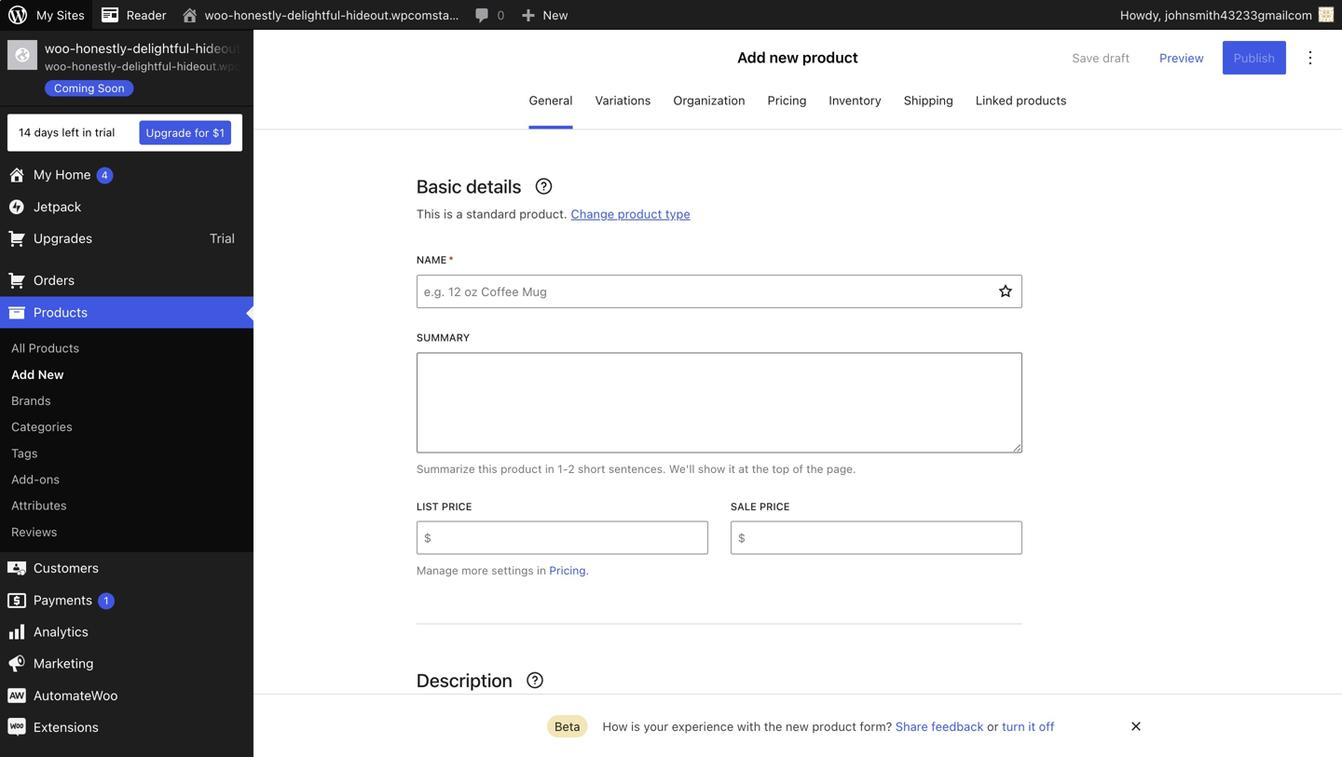 Task type: locate. For each thing, give the bounding box(es) containing it.
upgrades
[[34, 231, 92, 246]]

price right list
[[442, 501, 472, 513]]

product
[[803, 49, 858, 66], [519, 207, 564, 221], [618, 207, 662, 221], [501, 463, 542, 476], [812, 720, 857, 734]]

0 vertical spatial delightful-
[[287, 8, 346, 22]]

is left a
[[444, 207, 453, 221]]

tags
[[11, 446, 38, 460]]

hide this message image
[[1125, 716, 1148, 738]]

woo- inside toolbar navigation
[[205, 8, 234, 22]]

14 days left in trial
[[19, 126, 115, 139]]

$ down list
[[424, 531, 432, 545]]

list price
[[417, 501, 472, 513]]

woo- for hideout.wpcomsta…
[[205, 8, 234, 22]]

1 price from the left
[[442, 501, 472, 513]]

new right with at the right
[[786, 720, 809, 734]]

woo- for hideout.wpcomstaging.com
[[45, 41, 76, 56]]

in right left
[[82, 126, 92, 139]]

description
[[417, 670, 513, 692]]

or
[[987, 720, 999, 734]]

in for settings
[[537, 565, 546, 578]]

options image
[[1299, 47, 1322, 69]]

trial
[[95, 126, 115, 139]]

how
[[603, 720, 628, 734]]

1 vertical spatial in
[[545, 463, 554, 476]]

in inside block: columns document
[[537, 565, 546, 578]]

0 vertical spatial in
[[82, 126, 92, 139]]

Sale price field
[[746, 522, 1022, 555]]

4
[[101, 169, 108, 181]]

publish
[[1234, 51, 1275, 65]]

all products link
[[0, 335, 254, 361]]

1 vertical spatial block: product section document
[[417, 670, 1022, 758]]

manage
[[417, 565, 458, 578]]

preview
[[1160, 51, 1204, 65]]

categories
[[11, 420, 72, 434]]

add for add new product
[[738, 49, 766, 66]]

turn
[[1002, 720, 1025, 734]]

1 vertical spatial add
[[11, 368, 35, 382]]

0 horizontal spatial $
[[424, 531, 432, 545]]

price for sale price
[[760, 501, 790, 513]]

1 horizontal spatial add
[[738, 49, 766, 66]]

hideout.wpcomstaging.com down woo-honestly-delightful-hideout.wpcomsta… link
[[195, 41, 361, 56]]

products link
[[0, 297, 254, 329]]

my
[[36, 8, 53, 22], [34, 167, 52, 182]]

in for product
[[545, 463, 554, 476]]

1 vertical spatial my
[[34, 167, 52, 182]]

this
[[417, 207, 440, 221]]

honestly-
[[234, 8, 287, 22], [76, 41, 133, 56], [72, 60, 122, 73]]

1
[[104, 595, 109, 607]]

is left 'your'
[[631, 720, 640, 734]]

in left 'pricing.'
[[537, 565, 546, 578]]

pricing button
[[768, 86, 807, 129]]

product down view helper text icon on the top of page
[[519, 207, 564, 221]]

block: columns document
[[417, 500, 1022, 580]]

add for add new
[[11, 368, 35, 382]]

0 link
[[467, 0, 512, 30]]

attributes link
[[0, 493, 254, 519]]

new inside product editor top bar. region
[[770, 49, 799, 66]]

tab list
[[254, 86, 1342, 129]]

hideout.wpcomstaging.com
[[195, 41, 361, 56], [177, 60, 322, 73]]

add inside main menu navigation
[[11, 368, 35, 382]]

0 vertical spatial woo-
[[205, 8, 234, 22]]

add down all
[[11, 368, 35, 382]]

in inside navigation
[[82, 126, 92, 139]]

reader
[[127, 8, 167, 22]]

view helper text image
[[533, 175, 555, 198]]

new inside toolbar navigation
[[543, 8, 568, 22]]

shipping
[[904, 93, 954, 107]]

save draft
[[1072, 51, 1130, 65]]

my inside main menu navigation
[[34, 167, 52, 182]]

2 vertical spatial in
[[537, 565, 546, 578]]

basic
[[417, 175, 462, 197]]

analytics link
[[0, 617, 254, 649]]

my home 4
[[34, 167, 108, 182]]

new up the pricing
[[770, 49, 799, 66]]

product up inventory
[[803, 49, 858, 66]]

upgrade for $1 button
[[139, 121, 231, 145]]

1 vertical spatial products
[[29, 341, 79, 355]]

None text field
[[417, 722, 1022, 758]]

jetpack
[[34, 199, 81, 214]]

price right sale
[[760, 501, 790, 513]]

toolbar navigation
[[0, 0, 1342, 34]]

add inside product editor top bar. region
[[738, 49, 766, 66]]

woo-
[[205, 8, 234, 22], [45, 41, 76, 56], [45, 60, 72, 73]]

it left off
[[1029, 720, 1036, 734]]

woo-honestly-delightful-hideout.wpcomstaging.com woo-honestly-delightful-hideout.wpcomstaging.com coming soon
[[45, 41, 361, 95]]

top
[[772, 463, 790, 476]]

1 vertical spatial is
[[631, 720, 640, 734]]

show
[[698, 463, 726, 476]]

block: product section document containing basic details
[[417, 175, 1022, 625]]

$ down sale
[[738, 531, 746, 545]]

0 horizontal spatial add
[[11, 368, 35, 382]]

1 vertical spatial it
[[1029, 720, 1036, 734]]

0
[[497, 8, 505, 22]]

1 vertical spatial delightful-
[[133, 41, 195, 56]]

my left home
[[34, 167, 52, 182]]

0 horizontal spatial it
[[729, 463, 736, 476]]

home
[[55, 167, 91, 182]]

1 horizontal spatial price
[[760, 501, 790, 513]]

0 horizontal spatial new
[[38, 368, 64, 382]]

block: product details section description document
[[417, 205, 1022, 223]]

1 horizontal spatial it
[[1029, 720, 1036, 734]]

tags link
[[0, 440, 254, 467]]

in for left
[[82, 126, 92, 139]]

0 vertical spatial add
[[738, 49, 766, 66]]

products up add new
[[29, 341, 79, 355]]

1 horizontal spatial new
[[543, 8, 568, 22]]

2 price from the left
[[760, 501, 790, 513]]

this
[[478, 463, 498, 476]]

type
[[665, 207, 690, 221]]

1 horizontal spatial is
[[631, 720, 640, 734]]

1 $ from the left
[[424, 531, 432, 545]]

hideout.wpcomstaging.com up $1
[[177, 60, 322, 73]]

honestly- inside toolbar navigation
[[234, 8, 287, 22]]

inventory button
[[829, 86, 882, 129]]

new right 0
[[543, 8, 568, 22]]

block: product section document
[[417, 175, 1022, 625], [417, 670, 1022, 758]]

honestly- for hideout.wpcomsta…
[[234, 8, 287, 22]]

automatewoo
[[34, 688, 118, 704]]

e.g. 12 oz Coffee Mug field
[[417, 275, 989, 308]]

delightful-
[[287, 8, 346, 22], [133, 41, 195, 56], [122, 60, 177, 73]]

delightful- for hideout.wpcomstaging.com
[[133, 41, 195, 56]]

0 vertical spatial my
[[36, 8, 53, 22]]

woo-honestly-delightful-hideout.wpcomsta…
[[205, 8, 459, 22]]

pricing. link
[[549, 565, 589, 578]]

add up organization
[[738, 49, 766, 66]]

add new product
[[738, 49, 858, 66]]

a
[[456, 207, 463, 221]]

honestly- for hideout.wpcomstaging.com
[[76, 41, 133, 56]]

new down all products
[[38, 368, 64, 382]]

my left sites at left
[[36, 8, 53, 22]]

beta
[[555, 720, 580, 734]]

1 vertical spatial hideout.wpcomstaging.com
[[177, 60, 322, 73]]

new
[[770, 49, 799, 66], [786, 720, 809, 734]]

product right the this
[[501, 463, 542, 476]]

is inside this is a standard product . change product type
[[444, 207, 453, 221]]

share feedback button
[[896, 720, 984, 734]]

reviews
[[11, 525, 57, 539]]

1 block: product section document from the top
[[417, 175, 1022, 625]]

with
[[737, 720, 761, 734]]

my inside toolbar navigation
[[36, 8, 53, 22]]

soon
[[98, 82, 125, 95]]

0 horizontal spatial is
[[444, 207, 453, 221]]

$1
[[212, 126, 225, 139]]

price for list price
[[442, 501, 472, 513]]

1 vertical spatial new
[[38, 368, 64, 382]]

14
[[19, 126, 31, 139]]

1 horizontal spatial $
[[738, 531, 746, 545]]

list
[[417, 501, 439, 513]]

2 block: product section document from the top
[[417, 670, 1022, 758]]

1 vertical spatial woo-
[[45, 41, 76, 56]]

$
[[424, 531, 432, 545], [738, 531, 746, 545]]

0 vertical spatial is
[[444, 207, 453, 221]]

0 horizontal spatial price
[[442, 501, 472, 513]]

delightful- inside toolbar navigation
[[287, 8, 346, 22]]

settings
[[492, 565, 534, 578]]

List price field
[[432, 522, 708, 555]]

in left 1-
[[545, 463, 554, 476]]

organization
[[673, 93, 745, 107]]

woo-honestly-delightful-hideout.wpcomsta… link
[[174, 0, 467, 30]]

1 vertical spatial honestly-
[[76, 41, 133, 56]]

my for home
[[34, 167, 52, 182]]

2 vertical spatial delightful-
[[122, 60, 177, 73]]

0 vertical spatial new
[[770, 49, 799, 66]]

products down orders
[[34, 305, 88, 320]]

general
[[529, 93, 573, 107]]

2 vertical spatial woo-
[[45, 60, 72, 73]]

woo- up woo-honestly-delightful-hideout.wpcomstaging.com woo-honestly-delightful-hideout.wpcomstaging.com coming soon
[[205, 8, 234, 22]]

0 vertical spatial it
[[729, 463, 736, 476]]

2 $ from the left
[[738, 531, 746, 545]]

name *
[[417, 254, 454, 266]]

form?
[[860, 720, 892, 734]]

woo- up the coming
[[45, 60, 72, 73]]

0 vertical spatial honestly-
[[234, 8, 287, 22]]

add-
[[11, 473, 39, 487]]

woo- down my sites
[[45, 41, 76, 56]]

0 vertical spatial block: product section document
[[417, 175, 1022, 625]]

it
[[729, 463, 736, 476], [1029, 720, 1036, 734]]

the right with at the right
[[764, 720, 782, 734]]

reader link
[[92, 0, 174, 30]]

0 vertical spatial new
[[543, 8, 568, 22]]

trial
[[210, 231, 235, 246]]

add new
[[11, 368, 64, 382]]

it left at on the right bottom
[[729, 463, 736, 476]]



Task type: describe. For each thing, give the bounding box(es) containing it.
extensions
[[34, 720, 99, 736]]

is for beta
[[631, 720, 640, 734]]

inventory
[[829, 93, 882, 107]]

save
[[1072, 51, 1099, 65]]

automatewoo link
[[0, 680, 254, 712]]

product inside product editor top bar. region
[[803, 49, 858, 66]]

name
[[417, 254, 447, 266]]

view helper text image
[[524, 670, 546, 692]]

analytics
[[34, 625, 88, 640]]

new link
[[512, 0, 576, 30]]

summarize this product in 1-2 short sentences. we'll show it at the top of the page.
[[417, 463, 856, 476]]

at
[[739, 463, 749, 476]]

payments
[[34, 593, 92, 608]]

publish button
[[1223, 41, 1286, 75]]

for
[[195, 126, 209, 139]]

customers
[[34, 561, 99, 576]]

orders
[[34, 273, 75, 288]]

1 vertical spatial new
[[786, 720, 809, 734]]

brands link
[[0, 388, 254, 414]]

share
[[896, 720, 928, 734]]

linked
[[976, 93, 1013, 107]]

upgrade for $1
[[146, 126, 225, 139]]

new inside main menu navigation
[[38, 368, 64, 382]]

left
[[62, 126, 79, 139]]

marketing link
[[0, 649, 254, 680]]

categories link
[[0, 414, 254, 440]]

mark as featured image
[[994, 280, 1017, 303]]

we'll
[[669, 463, 695, 476]]

2
[[568, 463, 575, 476]]

all products
[[11, 341, 79, 355]]

summary
[[417, 332, 470, 344]]

summarize
[[417, 463, 475, 476]]

details
[[466, 175, 522, 197]]

add-ons link
[[0, 467, 254, 493]]

feedback
[[932, 720, 984, 734]]

0 vertical spatial hideout.wpcomstaging.com
[[195, 41, 361, 56]]

sale price
[[731, 501, 790, 513]]

jetpack link
[[0, 191, 254, 223]]

short
[[578, 463, 605, 476]]

customers link
[[0, 553, 254, 585]]

1-
[[558, 463, 568, 476]]

product left form? in the bottom of the page
[[812, 720, 857, 734]]

attributes
[[11, 499, 67, 513]]

linked products button
[[976, 86, 1067, 129]]

hideout.wpcomsta…
[[346, 8, 459, 22]]

add new link
[[0, 361, 254, 388]]

turn it off button
[[1002, 720, 1055, 734]]

brands
[[11, 394, 51, 408]]

extensions link
[[0, 712, 254, 744]]

payments 1
[[34, 593, 109, 608]]

upgrade
[[146, 126, 191, 139]]

the right "of"
[[807, 463, 824, 476]]

reviews link
[[0, 519, 254, 545]]

add-ons
[[11, 473, 60, 487]]

.
[[564, 207, 567, 221]]

shipping button
[[904, 86, 954, 129]]

sites
[[57, 8, 85, 22]]

product left type
[[618, 207, 662, 221]]

marketing
[[34, 656, 94, 672]]

2 vertical spatial honestly-
[[72, 60, 122, 73]]

is for basic details
[[444, 207, 453, 221]]

change product type button
[[571, 207, 690, 221]]

your
[[644, 720, 669, 734]]

my sites
[[36, 8, 85, 22]]

all
[[11, 341, 25, 355]]

$ for list
[[424, 531, 432, 545]]

basic details
[[417, 175, 522, 197]]

sale
[[731, 501, 757, 513]]

ons
[[39, 473, 60, 487]]

how is your experience with the new product form? share feedback or turn it off
[[603, 720, 1055, 734]]

$ for sale
[[738, 531, 746, 545]]

products
[[1016, 93, 1067, 107]]

howdy,
[[1121, 8, 1162, 22]]

coming
[[54, 82, 95, 95]]

of
[[793, 463, 803, 476]]

linked products
[[976, 93, 1067, 107]]

main menu navigation
[[0, 30, 361, 758]]

howdy, johnsmith43233gmailcom
[[1121, 8, 1313, 22]]

the right at on the right bottom
[[752, 463, 769, 476]]

manage more settings in pricing.
[[417, 565, 589, 578]]

my for sites
[[36, 8, 53, 22]]

0 vertical spatial products
[[34, 305, 88, 320]]

more
[[462, 565, 488, 578]]

general button
[[529, 86, 573, 129]]

tab list containing general
[[254, 86, 1342, 129]]

preview link
[[1149, 41, 1215, 75]]

product editor top bar. region
[[254, 30, 1342, 129]]

experience
[[672, 720, 734, 734]]

johnsmith43233gmailcom
[[1165, 8, 1313, 22]]

off
[[1039, 720, 1055, 734]]

save draft button
[[1061, 41, 1141, 75]]

days
[[34, 126, 59, 139]]

standard
[[466, 207, 516, 221]]

block: product section document containing description
[[417, 670, 1022, 758]]

Summary text field
[[417, 353, 1022, 453]]

delightful- for hideout.wpcomsta…
[[287, 8, 346, 22]]

this is a standard product . change product type
[[417, 207, 690, 221]]



Task type: vqa. For each thing, say whether or not it's contained in the screenshot.


